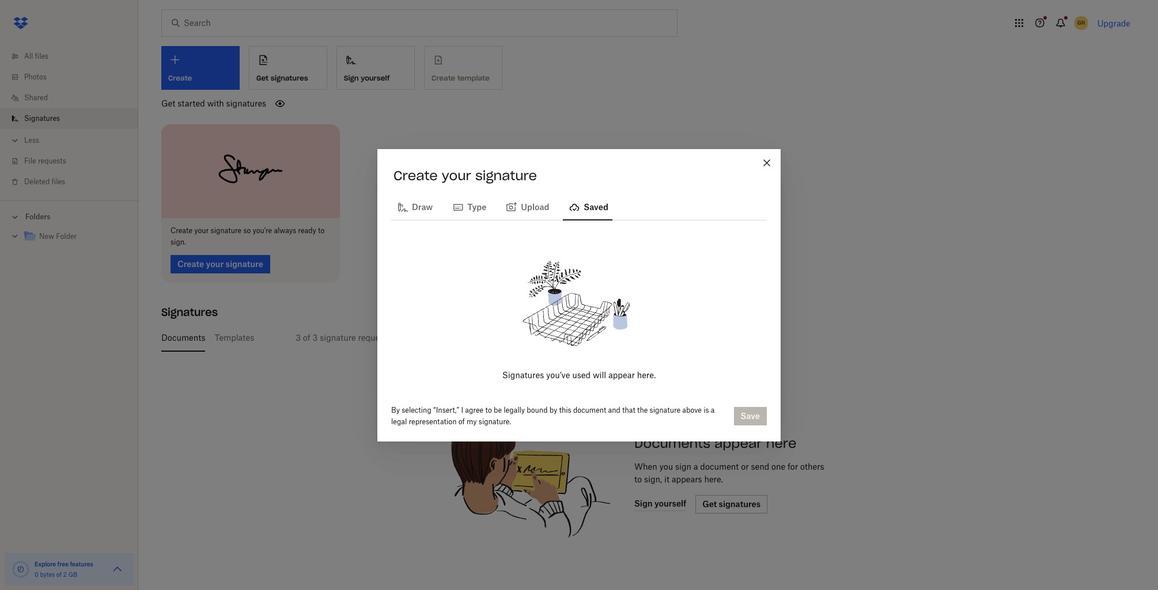 Task type: locate. For each thing, give the bounding box(es) containing it.
upload
[[521, 202, 549, 212]]

here. right appears
[[704, 475, 723, 484]]

this
[[408, 333, 422, 343], [559, 406, 571, 415]]

0 horizontal spatial a
[[694, 462, 698, 472]]

to
[[318, 226, 325, 235], [485, 406, 492, 415], [634, 475, 642, 484]]

1 horizontal spatial here.
[[704, 475, 723, 484]]

0 vertical spatial signatures
[[271, 74, 308, 82]]

0 vertical spatial get
[[256, 74, 269, 82]]

1 vertical spatial appear
[[714, 435, 762, 451]]

0 vertical spatial create
[[394, 167, 438, 184]]

1 vertical spatial files
[[52, 177, 65, 186]]

create for create your signature
[[394, 167, 438, 184]]

0 horizontal spatial signatures
[[24, 114, 60, 123]]

get for get started with signatures
[[161, 99, 175, 108]]

0 horizontal spatial signatures
[[226, 99, 266, 108]]

bound
[[527, 406, 548, 415]]

your up type
[[442, 167, 471, 184]]

0 vertical spatial your
[[442, 167, 471, 184]]

0 vertical spatial files
[[35, 52, 48, 61]]

1 horizontal spatial a
[[711, 406, 715, 415]]

0 vertical spatial here.
[[637, 370, 656, 380]]

2 vertical spatial signatures
[[502, 370, 544, 380]]

ready
[[298, 226, 316, 235]]

new folder link
[[23, 229, 129, 245]]

create inside create your signature so you're always ready to sign.
[[171, 226, 192, 235]]

1 vertical spatial a
[[694, 462, 698, 472]]

documents inside tab list
[[161, 333, 205, 343]]

to left be
[[485, 406, 492, 415]]

2 horizontal spatial signatures
[[502, 370, 544, 380]]

sign
[[675, 462, 691, 472]]

requests inside list
[[38, 157, 66, 165]]

dropbox image
[[9, 12, 32, 35]]

tab list containing draw
[[391, 193, 767, 220]]

this right left
[[408, 333, 422, 343]]

and
[[608, 406, 621, 415]]

folders button
[[0, 208, 138, 225]]

create up sign.
[[171, 226, 192, 235]]

0 horizontal spatial 3
[[296, 333, 301, 343]]

here. up the
[[637, 370, 656, 380]]

less
[[24, 136, 39, 145]]

0 vertical spatial document
[[573, 406, 606, 415]]

0 vertical spatial tab list
[[391, 193, 767, 220]]

1 vertical spatial tab list
[[161, 324, 1135, 352]]

documents appear here
[[634, 435, 797, 451]]

started
[[178, 99, 205, 108]]

to right 'ready'
[[318, 226, 325, 235]]

signatures inside button
[[271, 74, 308, 82]]

less image
[[9, 135, 21, 146]]

0 vertical spatial of
[[303, 333, 310, 343]]

1 horizontal spatial documents
[[634, 435, 710, 451]]

by
[[550, 406, 557, 415]]

0 horizontal spatial here.
[[637, 370, 656, 380]]

document down documents appear here
[[700, 462, 739, 472]]

create inside dialog
[[394, 167, 438, 184]]

1 vertical spatial signatures
[[161, 306, 218, 319]]

0 horizontal spatial documents
[[161, 333, 205, 343]]

0 horizontal spatial this
[[408, 333, 422, 343]]

appear right "will"
[[608, 370, 635, 380]]

1 vertical spatial to
[[485, 406, 492, 415]]

signing
[[453, 333, 483, 343]]

0 horizontal spatial your
[[194, 226, 209, 235]]

legal
[[391, 417, 407, 426]]

0 vertical spatial signatures
[[24, 114, 60, 123]]

create your signature dialog
[[377, 149, 781, 442]]

0 vertical spatial requests
[[38, 157, 66, 165]]

templates
[[215, 333, 254, 343]]

0 vertical spatial yourself
[[361, 74, 390, 82]]

create up draw
[[394, 167, 438, 184]]

1 vertical spatial document
[[700, 462, 739, 472]]

requests right file
[[38, 157, 66, 165]]

signatures left you've in the bottom left of the page
[[502, 370, 544, 380]]

0 horizontal spatial yourself
[[361, 74, 390, 82]]

1 vertical spatial yourself
[[485, 333, 516, 343]]

0 vertical spatial documents
[[161, 333, 205, 343]]

0 horizontal spatial is
[[518, 333, 524, 343]]

files right deleted in the left top of the page
[[52, 177, 65, 186]]

your inside create your signature so you're always ready to sign.
[[194, 226, 209, 235]]

a inside by selecting "insert," i agree to be legally bound by this document and that the signature above is a legal representation of my signature.
[[711, 406, 715, 415]]

2 3 from the left
[[313, 333, 318, 343]]

is right above
[[704, 406, 709, 415]]

tab list
[[391, 193, 767, 220], [161, 324, 1135, 352]]

0 horizontal spatial create
[[171, 226, 192, 235]]

1 horizontal spatial signatures
[[271, 74, 308, 82]]

files
[[35, 52, 48, 61], [52, 177, 65, 186]]

representation
[[409, 417, 457, 426]]

1 horizontal spatial files
[[52, 177, 65, 186]]

draw
[[412, 202, 433, 212]]

here. inside create your signature dialog
[[637, 370, 656, 380]]

1 horizontal spatial requests
[[358, 333, 391, 343]]

1 horizontal spatial signatures
[[161, 306, 218, 319]]

requests left left
[[358, 333, 391, 343]]

selecting
[[402, 406, 431, 415]]

yourself right signing at the bottom left of the page
[[485, 333, 516, 343]]

signatures up the documents "tab"
[[161, 306, 218, 319]]

get signatures
[[256, 74, 308, 82]]

documents
[[161, 333, 205, 343], [634, 435, 710, 451]]

signature
[[475, 167, 537, 184], [211, 226, 242, 235], [320, 333, 356, 343], [650, 406, 681, 415]]

for
[[788, 462, 798, 472]]

this right by
[[559, 406, 571, 415]]

your left so
[[194, 226, 209, 235]]

of inside explore free features 0 bytes of 2 gb
[[56, 572, 62, 579]]

yourself
[[361, 74, 390, 82], [485, 333, 516, 343]]

is left unlimited.
[[518, 333, 524, 343]]

1 horizontal spatial your
[[442, 167, 471, 184]]

get inside button
[[256, 74, 269, 82]]

my
[[467, 417, 477, 426]]

0 horizontal spatial get
[[161, 99, 175, 108]]

files right the all
[[35, 52, 48, 61]]

0 vertical spatial a
[[711, 406, 715, 415]]

this inside tab list
[[408, 333, 422, 343]]

here
[[766, 435, 797, 451]]

create for create your signature so you're always ready to sign.
[[171, 226, 192, 235]]

0 vertical spatial appear
[[608, 370, 635, 380]]

2 horizontal spatial to
[[634, 475, 642, 484]]

signatures down shared
[[24, 114, 60, 123]]

deleted files
[[24, 177, 65, 186]]

requests
[[38, 157, 66, 165], [358, 333, 391, 343]]

documents left templates
[[161, 333, 205, 343]]

yourself right sign
[[361, 74, 390, 82]]

get left "started"
[[161, 99, 175, 108]]

0 horizontal spatial requests
[[38, 157, 66, 165]]

list
[[0, 39, 138, 201]]

of inside tab list
[[303, 333, 310, 343]]

explore
[[35, 561, 56, 568]]

0 vertical spatial to
[[318, 226, 325, 235]]

here.
[[637, 370, 656, 380], [704, 475, 723, 484]]

a
[[711, 406, 715, 415], [694, 462, 698, 472]]

your
[[442, 167, 471, 184], [194, 226, 209, 235]]

your inside create your signature dialog
[[442, 167, 471, 184]]

get up get started with signatures
[[256, 74, 269, 82]]

documents up you
[[634, 435, 710, 451]]

1 horizontal spatial yourself
[[485, 333, 516, 343]]

0 horizontal spatial of
[[56, 572, 62, 579]]

explore free features 0 bytes of 2 gb
[[35, 561, 93, 579]]

document
[[573, 406, 606, 415], [700, 462, 739, 472]]

new folder
[[39, 232, 77, 241]]

0 horizontal spatial document
[[573, 406, 606, 415]]

of
[[303, 333, 310, 343], [459, 417, 465, 426], [56, 572, 62, 579]]

"insert,"
[[433, 406, 459, 415]]

1 vertical spatial your
[[194, 226, 209, 235]]

by
[[391, 406, 400, 415]]

file requests link
[[9, 151, 138, 172]]

0 horizontal spatial appear
[[608, 370, 635, 380]]

1 vertical spatial get
[[161, 99, 175, 108]]

a right above
[[711, 406, 715, 415]]

to down when
[[634, 475, 642, 484]]

2 horizontal spatial of
[[459, 417, 465, 426]]

1 horizontal spatial document
[[700, 462, 739, 472]]

1 horizontal spatial 3
[[313, 333, 318, 343]]

1 horizontal spatial to
[[485, 406, 492, 415]]

appear
[[608, 370, 635, 380], [714, 435, 762, 451]]

get for get signatures
[[256, 74, 269, 82]]

1 horizontal spatial this
[[559, 406, 571, 415]]

0 horizontal spatial to
[[318, 226, 325, 235]]

2 vertical spatial to
[[634, 475, 642, 484]]

left
[[393, 333, 406, 343]]

document left and
[[573, 406, 606, 415]]

to inside by selecting "insert," i agree to be legally bound by this document and that the signature above is a legal representation of my signature.
[[485, 406, 492, 415]]

3
[[296, 333, 301, 343], [313, 333, 318, 343]]

signature inside by selecting "insert," i agree to be legally bound by this document and that the signature above is a legal representation of my signature.
[[650, 406, 681, 415]]

1 vertical spatial here.
[[704, 475, 723, 484]]

3 of 3 signature requests left this month. signing yourself is unlimited.
[[296, 333, 565, 343]]

1 horizontal spatial of
[[303, 333, 310, 343]]

quota usage element
[[12, 561, 30, 579]]

1 vertical spatial documents
[[634, 435, 710, 451]]

others
[[800, 462, 824, 472]]

1 vertical spatial of
[[459, 417, 465, 426]]

when you sign a document or send one for others to sign, it appears here.
[[634, 462, 824, 484]]

1 vertical spatial this
[[559, 406, 571, 415]]

1 horizontal spatial appear
[[714, 435, 762, 451]]

1 vertical spatial create
[[171, 226, 192, 235]]

create
[[394, 167, 438, 184], [171, 226, 192, 235]]

upgrade link
[[1098, 18, 1131, 28]]

signatures list item
[[0, 108, 138, 129]]

0 vertical spatial this
[[408, 333, 422, 343]]

is inside by selecting "insert," i agree to be legally bound by this document and that the signature above is a legal representation of my signature.
[[704, 406, 709, 415]]

a right sign
[[694, 462, 698, 472]]

0 vertical spatial is
[[518, 333, 524, 343]]

to inside create your signature so you're always ready to sign.
[[318, 226, 325, 235]]

photos
[[24, 73, 47, 81]]

legally
[[504, 406, 525, 415]]

1 horizontal spatial create
[[394, 167, 438, 184]]

2 vertical spatial of
[[56, 572, 62, 579]]

1 horizontal spatial is
[[704, 406, 709, 415]]

1 vertical spatial is
[[704, 406, 709, 415]]

1 horizontal spatial get
[[256, 74, 269, 82]]

yourself inside button
[[361, 74, 390, 82]]

appear up or
[[714, 435, 762, 451]]

documents tab
[[161, 324, 205, 352]]

0 horizontal spatial files
[[35, 52, 48, 61]]

signatures
[[24, 114, 60, 123], [161, 306, 218, 319], [502, 370, 544, 380]]

you
[[659, 462, 673, 472]]

signatures
[[271, 74, 308, 82], [226, 99, 266, 108]]

always
[[274, 226, 296, 235]]



Task type: describe. For each thing, give the bounding box(es) containing it.
documents for documents appear here
[[634, 435, 710, 451]]

sign,
[[644, 475, 662, 484]]

signature inside create your signature so you're always ready to sign.
[[211, 226, 242, 235]]

upgrade
[[1098, 18, 1131, 28]]

deleted files link
[[9, 172, 138, 192]]

when
[[634, 462, 657, 472]]

will
[[593, 370, 606, 380]]

shared
[[24, 93, 48, 102]]

all
[[24, 52, 33, 61]]

files for all files
[[35, 52, 48, 61]]

it
[[664, 475, 670, 484]]

photos link
[[9, 67, 138, 88]]

bytes
[[40, 572, 55, 579]]

send
[[751, 462, 769, 472]]

get started with signatures
[[161, 99, 266, 108]]

so
[[243, 226, 251, 235]]

file requests
[[24, 157, 66, 165]]

i
[[461, 406, 463, 415]]

document inside when you sign a document or send one for others to sign, it appears here.
[[700, 462, 739, 472]]

here. inside when you sign a document or send one for others to sign, it appears here.
[[704, 475, 723, 484]]

new
[[39, 232, 54, 241]]

files for deleted files
[[52, 177, 65, 186]]

get signatures button
[[249, 46, 327, 90]]

that
[[622, 406, 635, 415]]

your for create your signature
[[442, 167, 471, 184]]

file
[[24, 157, 36, 165]]

a inside when you sign a document or send one for others to sign, it appears here.
[[694, 462, 698, 472]]

create your signature so you're always ready to sign.
[[171, 226, 325, 246]]

the
[[637, 406, 648, 415]]

documents for documents
[[161, 333, 205, 343]]

list containing all files
[[0, 39, 138, 201]]

to inside when you sign a document or send one for others to sign, it appears here.
[[634, 475, 642, 484]]

signature inside tab list
[[320, 333, 356, 343]]

2
[[63, 572, 67, 579]]

tab list inside create your signature dialog
[[391, 193, 767, 220]]

signatures inside list item
[[24, 114, 60, 123]]

used
[[572, 370, 591, 380]]

0
[[35, 572, 38, 579]]

all files
[[24, 52, 48, 61]]

signature.
[[479, 417, 511, 426]]

month.
[[424, 333, 451, 343]]

1 vertical spatial signatures
[[226, 99, 266, 108]]

this inside by selecting "insert," i agree to be legally bound by this document and that the signature above is a legal representation of my signature.
[[559, 406, 571, 415]]

by selecting "insert," i agree to be legally bound by this document and that the signature above is a legal representation of my signature.
[[391, 406, 715, 426]]

signatures inside create your signature dialog
[[502, 370, 544, 380]]

document inside by selecting "insert," i agree to be legally bound by this document and that the signature above is a legal representation of my signature.
[[573, 406, 606, 415]]

your for create your signature so you're always ready to sign.
[[194, 226, 209, 235]]

appear inside create your signature dialog
[[608, 370, 635, 380]]

one
[[772, 462, 785, 472]]

free
[[57, 561, 69, 568]]

sign yourself
[[344, 74, 390, 82]]

all files link
[[9, 46, 138, 67]]

appears
[[672, 475, 702, 484]]

you've
[[546, 370, 570, 380]]

sign
[[344, 74, 359, 82]]

agree
[[465, 406, 484, 415]]

sign yourself button
[[337, 46, 415, 90]]

features
[[70, 561, 93, 568]]

unlimited.
[[526, 333, 565, 343]]

type
[[467, 202, 487, 212]]

1 3 from the left
[[296, 333, 301, 343]]

sign.
[[171, 238, 186, 246]]

saved
[[584, 202, 608, 212]]

templates tab
[[215, 324, 254, 352]]

be
[[494, 406, 502, 415]]

tab list containing documents
[[161, 324, 1135, 352]]

gb
[[68, 572, 77, 579]]

or
[[741, 462, 749, 472]]

you're
[[253, 226, 272, 235]]

1 vertical spatial requests
[[358, 333, 391, 343]]

is inside tab list
[[518, 333, 524, 343]]

with
[[207, 99, 224, 108]]

deleted
[[24, 177, 50, 186]]

signatures you've used will appear here.
[[502, 370, 656, 380]]

folder
[[56, 232, 77, 241]]

shared link
[[9, 88, 138, 108]]

signatures link
[[9, 108, 138, 129]]

create your signature
[[394, 167, 537, 184]]

above
[[682, 406, 702, 415]]

folders
[[25, 213, 50, 221]]

of inside by selecting "insert," i agree to be legally bound by this document and that the signature above is a legal representation of my signature.
[[459, 417, 465, 426]]



Task type: vqa. For each thing, say whether or not it's contained in the screenshot.
Folder1 on the left top of page
no



